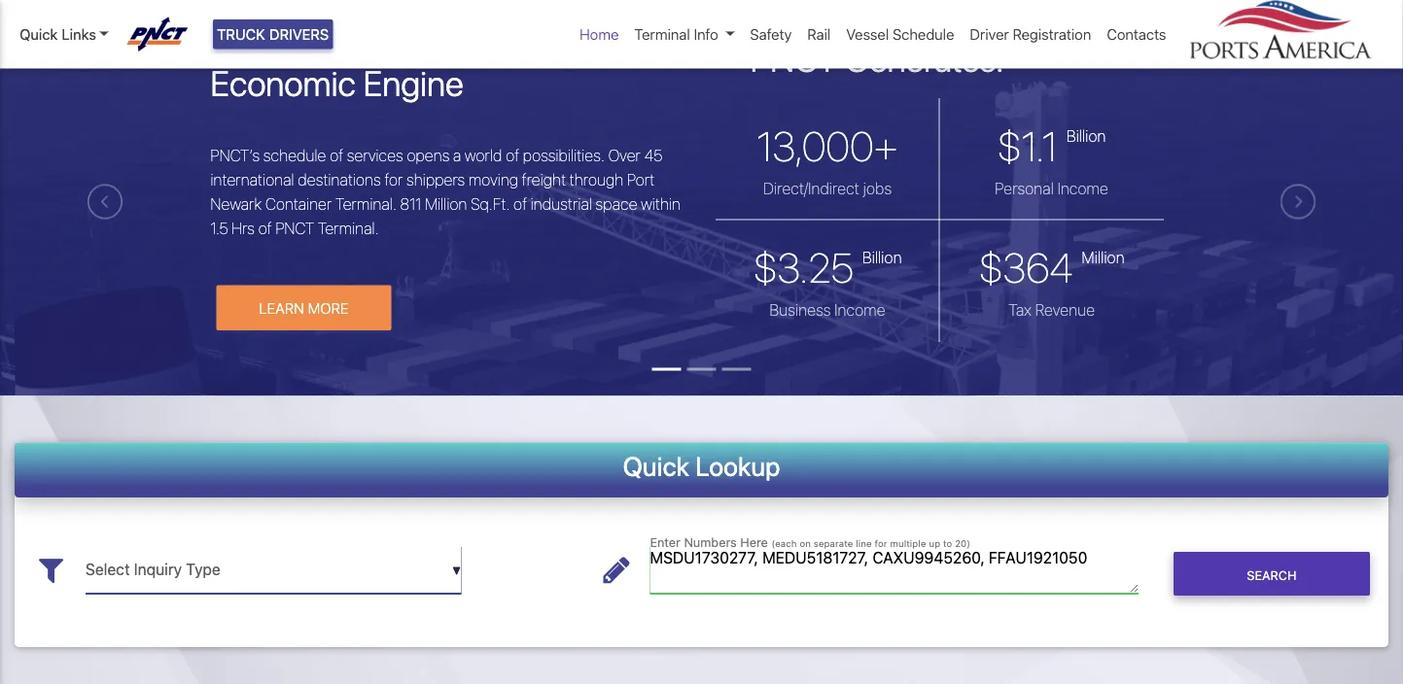 Task type: describe. For each thing, give the bounding box(es) containing it.
1 vertical spatial terminal.
[[318, 220, 379, 238]]

personal
[[995, 180, 1054, 198]]

of right hrs
[[258, 220, 272, 238]]

enter numbers here (each on separate line for multiple up to 20)
[[650, 535, 971, 550]]

registration
[[1013, 26, 1091, 43]]

moving
[[469, 171, 518, 189]]

driver
[[970, 26, 1009, 43]]

$3.25 billion
[[753, 244, 902, 292]]

up
[[929, 538, 940, 550]]

rail link
[[800, 16, 839, 53]]

safety
[[750, 26, 792, 43]]

port
[[627, 171, 655, 189]]

of up destinations
[[330, 147, 343, 165]]

contacts link
[[1099, 16, 1174, 53]]

schedule
[[893, 26, 954, 43]]

line
[[856, 538, 872, 550]]

freight
[[522, 171, 566, 189]]

million inside $364 million
[[1082, 249, 1125, 267]]

search
[[1247, 568, 1297, 583]]

vessel
[[846, 26, 889, 43]]

pnct inside pnct's schedule of services opens a world of possibilities.                                 over 45 international destinations for shippers moving freight through port newark container terminal.                                 811 million sq.ft. of industrial space within 1.5 hrs of pnct terminal.
[[275, 220, 314, 238]]

income for $1.1
[[1058, 180, 1108, 198]]

jobs
[[863, 180, 892, 198]]

a
[[453, 147, 461, 165]]

tax
[[1009, 301, 1032, 320]]

multiple
[[890, 538, 926, 550]]

search button
[[1174, 553, 1370, 597]]

opens
[[407, 147, 450, 165]]

separate
[[814, 538, 853, 550]]

drivers
[[269, 26, 329, 43]]

space
[[596, 195, 637, 214]]

million inside pnct's schedule of services opens a world of possibilities.                                 over 45 international destinations for shippers moving freight through port newark container terminal.                                 811 million sq.ft. of industrial space within 1.5 hrs of pnct terminal.
[[425, 195, 467, 214]]

driver registration
[[970, 26, 1091, 43]]

sq.ft.
[[471, 195, 510, 214]]

rail
[[807, 26, 831, 43]]

0 vertical spatial terminal.
[[335, 195, 397, 214]]

45
[[644, 147, 663, 165]]

13,000+
[[757, 122, 898, 170]]

here
[[740, 535, 768, 550]]

learn more button
[[216, 286, 391, 331]]

to
[[943, 538, 952, 550]]

20)
[[955, 538, 971, 550]]

engine
[[363, 63, 464, 104]]

truck
[[217, 26, 265, 43]]

newark
[[210, 195, 262, 214]]

contacts
[[1107, 26, 1166, 43]]

for inside pnct's schedule of services opens a world of possibilities.                                 over 45 international destinations for shippers moving freight through port newark container terminal.                                 811 million sq.ft. of industrial space within 1.5 hrs of pnct terminal.
[[384, 171, 403, 189]]

home
[[580, 26, 619, 43]]

business income
[[770, 301, 885, 320]]

welcome to port newmark container terminal image
[[0, 8, 1403, 506]]

811
[[400, 195, 421, 214]]

$3.25
[[753, 244, 854, 292]]

schedule
[[263, 147, 326, 165]]

billion for $1.1
[[1067, 127, 1106, 145]]

pnct's
[[210, 147, 260, 165]]

info
[[694, 26, 718, 43]]



Task type: vqa. For each thing, say whether or not it's contained in the screenshot.


Task type: locate. For each thing, give the bounding box(es) containing it.
vessel schedule
[[846, 26, 954, 43]]

0 horizontal spatial for
[[384, 171, 403, 189]]

0 vertical spatial for
[[384, 171, 403, 189]]

quick links
[[19, 26, 96, 43]]

truck drivers link
[[213, 19, 333, 49]]

1 vertical spatial pnct
[[275, 220, 314, 238]]

1 horizontal spatial income
[[1058, 180, 1108, 198]]

shippers
[[406, 171, 465, 189]]

terminal
[[634, 26, 690, 43]]

1 horizontal spatial for
[[875, 538, 887, 550]]

international
[[210, 171, 294, 189]]

driver registration link
[[962, 16, 1099, 53]]

$364 million
[[979, 244, 1125, 292]]

personal income
[[995, 180, 1108, 198]]

0 vertical spatial quick
[[19, 26, 58, 43]]

$1.1 billion
[[997, 122, 1106, 170]]

industrial
[[531, 195, 592, 214]]

home link
[[572, 16, 627, 53]]

0 vertical spatial billion
[[1067, 127, 1106, 145]]

1 vertical spatial quick
[[623, 451, 690, 482]]

world
[[465, 147, 502, 165]]

of
[[330, 147, 343, 165], [506, 147, 519, 165], [513, 195, 527, 214], [258, 220, 272, 238]]

safety link
[[742, 16, 800, 53]]

terminal info link
[[627, 16, 742, 53]]

business
[[770, 301, 831, 320]]

billion inside $1.1 billion
[[1067, 127, 1106, 145]]

None text field
[[86, 547, 461, 595]]

for up 811 in the top of the page
[[384, 171, 403, 189]]

for inside enter numbers here (each on separate line for multiple up to 20)
[[875, 538, 887, 550]]

numbers
[[684, 535, 737, 550]]

0 vertical spatial income
[[1058, 180, 1108, 198]]

0 horizontal spatial quick
[[19, 26, 58, 43]]

services
[[347, 147, 403, 165]]

quick links link
[[19, 23, 109, 45]]

hrs
[[232, 220, 255, 238]]

1 vertical spatial billion
[[862, 249, 902, 267]]

0 horizontal spatial pnct
[[275, 220, 314, 238]]

links
[[62, 26, 96, 43]]

$1.1
[[997, 122, 1058, 170]]

income
[[1058, 180, 1108, 198], [835, 301, 885, 320]]

▼
[[452, 565, 461, 578]]

1 horizontal spatial million
[[1082, 249, 1125, 267]]

billion down jobs
[[862, 249, 902, 267]]

learn more
[[259, 300, 349, 317]]

generates:
[[845, 38, 1004, 79]]

0 vertical spatial million
[[425, 195, 467, 214]]

learn
[[259, 300, 304, 317]]

1.5
[[210, 220, 228, 238]]

0 vertical spatial pnct
[[750, 38, 837, 79]]

million up revenue
[[1082, 249, 1125, 267]]

pnct's schedule of services opens a world of possibilities.                                 over 45 international destinations for shippers moving freight through port newark container terminal.                                 811 million sq.ft. of industrial space within 1.5 hrs of pnct terminal.
[[210, 147, 681, 238]]

$364
[[979, 244, 1073, 292]]

tax revenue
[[1009, 301, 1095, 320]]

1 vertical spatial million
[[1082, 249, 1125, 267]]

quick lookup
[[623, 451, 780, 482]]

(each
[[772, 538, 797, 550]]

quick up enter
[[623, 451, 690, 482]]

economic
[[210, 63, 356, 104]]

of right sq.ft. on the top of page
[[513, 195, 527, 214]]

1 horizontal spatial pnct
[[750, 38, 837, 79]]

quick for quick links
[[19, 26, 58, 43]]

terminal info
[[634, 26, 718, 43]]

within
[[641, 195, 681, 214]]

billion right $1.1
[[1067, 127, 1106, 145]]

over
[[608, 147, 641, 165]]

0 horizontal spatial million
[[425, 195, 467, 214]]

possibilities.
[[523, 147, 605, 165]]

pnct left vessel
[[750, 38, 837, 79]]

billion inside $3.25 billion
[[862, 249, 902, 267]]

1 horizontal spatial billion
[[1067, 127, 1106, 145]]

1 horizontal spatial quick
[[623, 451, 690, 482]]

pnct down container
[[275, 220, 314, 238]]

million down shippers
[[425, 195, 467, 214]]

economic engine
[[210, 63, 464, 104]]

vessel schedule link
[[839, 16, 962, 53]]

lookup
[[695, 451, 780, 482]]

pnct generates:
[[750, 38, 1004, 79]]

alert
[[0, 0, 1403, 8]]

pnct
[[750, 38, 837, 79], [275, 220, 314, 238]]

more
[[308, 300, 349, 317]]

million
[[425, 195, 467, 214], [1082, 249, 1125, 267]]

None text field
[[650, 547, 1139, 595]]

through
[[570, 171, 624, 189]]

terminal.
[[335, 195, 397, 214], [318, 220, 379, 238]]

enter
[[650, 535, 681, 550]]

13,000+ direct/indirect jobs
[[757, 122, 898, 198]]

destinations
[[298, 171, 381, 189]]

of right the 'world'
[[506, 147, 519, 165]]

0 horizontal spatial income
[[835, 301, 885, 320]]

container
[[265, 195, 332, 214]]

quick for quick lookup
[[623, 451, 690, 482]]

revenue
[[1035, 301, 1095, 320]]

income down $1.1 billion
[[1058, 180, 1108, 198]]

for right line
[[875, 538, 887, 550]]

truck drivers
[[217, 26, 329, 43]]

0 horizontal spatial billion
[[862, 249, 902, 267]]

1 vertical spatial income
[[835, 301, 885, 320]]

on
[[800, 538, 811, 550]]

billion for $3.25
[[862, 249, 902, 267]]

income for $3.25
[[835, 301, 885, 320]]

quick left links
[[19, 26, 58, 43]]

quick
[[19, 26, 58, 43], [623, 451, 690, 482]]

direct/indirect
[[763, 180, 860, 198]]

income down $3.25 billion
[[835, 301, 885, 320]]

billion
[[1067, 127, 1106, 145], [862, 249, 902, 267]]

1 vertical spatial for
[[875, 538, 887, 550]]

for
[[384, 171, 403, 189], [875, 538, 887, 550]]



